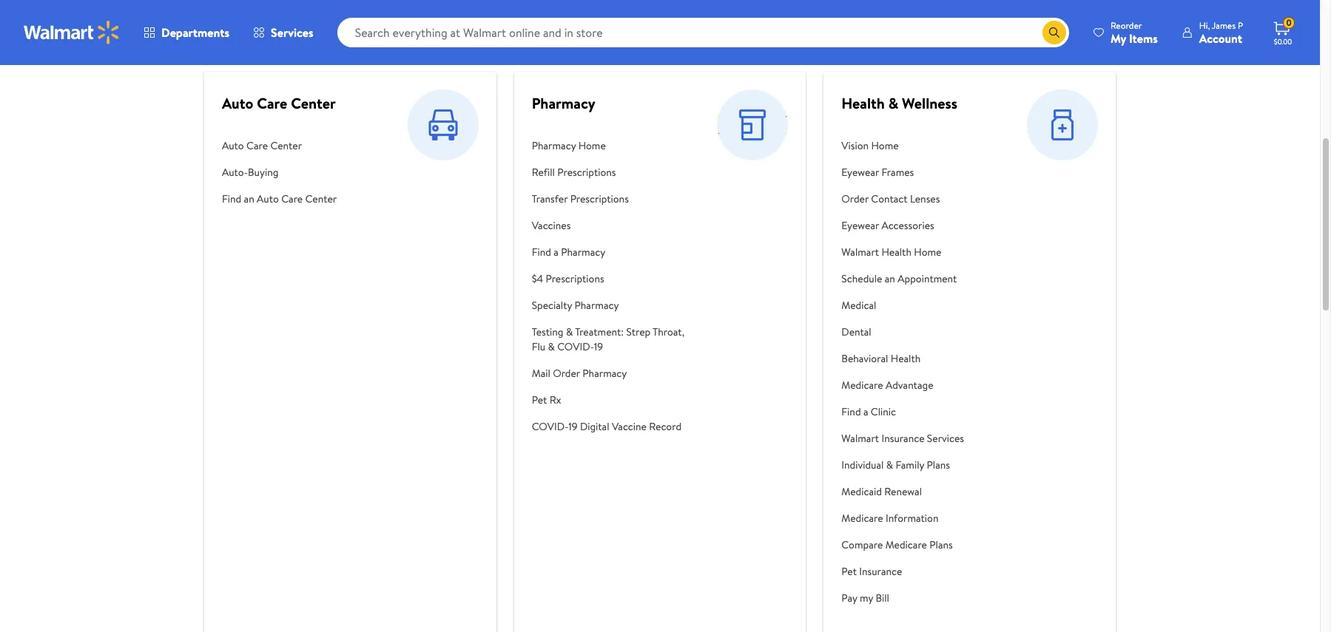 Task type: describe. For each thing, give the bounding box(es) containing it.
vision
[[842, 138, 869, 153]]

reorder my items
[[1111, 19, 1158, 46]]

walmart insurance services link
[[842, 425, 964, 452]]

home for health & wellness
[[871, 138, 899, 153]]

mail
[[532, 366, 551, 381]]

walmart health home
[[842, 245, 942, 260]]

individual
[[842, 458, 884, 473]]

search icon image
[[1049, 27, 1060, 38]]

health & wellness
[[842, 93, 958, 113]]

1 vertical spatial order
[[553, 366, 580, 381]]

prescriptions for refill prescriptions
[[558, 165, 616, 180]]

1 vertical spatial services
[[927, 431, 964, 446]]

pay
[[842, 591, 857, 606]]

pharmacy inside mail order pharmacy link
[[583, 366, 627, 381]]

walmart insurance services
[[842, 431, 964, 446]]

pet insurance
[[842, 564, 902, 579]]

refill prescriptions link
[[532, 159, 685, 186]]

auto inside find an auto care center link
[[257, 191, 279, 206]]

medicare inside compare medicare plans link
[[886, 538, 927, 553]]

wellness
[[902, 93, 958, 113]]

eyewear for eyewear frames
[[842, 165, 879, 180]]

digital
[[580, 419, 610, 434]]

insurance for walmart
[[882, 431, 925, 446]]

0 vertical spatial order
[[842, 191, 869, 206]]

medicare information link
[[842, 505, 964, 532]]

1 vertical spatial plans
[[930, 538, 953, 553]]

$4 prescriptions
[[532, 271, 604, 286]]

walmart image
[[24, 21, 120, 44]]

a for clinic
[[864, 405, 869, 419]]

my
[[860, 591, 873, 606]]

advantage
[[886, 378, 934, 393]]

0
[[1287, 16, 1292, 29]]

behavioral
[[842, 351, 888, 366]]

transfer
[[532, 191, 568, 206]]

p
[[1238, 19, 1243, 31]]

pet rx link
[[532, 387, 685, 414]]

care for first the auto care center link from the bottom
[[246, 138, 268, 153]]

pay my bill
[[842, 591, 890, 606]]

information
[[886, 511, 939, 526]]

dental link
[[842, 319, 964, 345]]

1 auto care center from the top
[[222, 93, 336, 113]]

pet rx
[[532, 393, 561, 408]]

2 vertical spatial care
[[281, 191, 303, 206]]

find a clinic
[[842, 405, 896, 419]]

covid-19 digital vaccine record
[[532, 419, 682, 434]]

$4
[[532, 271, 543, 286]]

walmart for walmart health home
[[842, 245, 879, 260]]

pet for pet rx
[[532, 393, 547, 408]]

individual & family plans
[[842, 458, 950, 473]]

behavioral health link
[[842, 345, 964, 372]]

walmart health home link
[[842, 239, 964, 265]]

family
[[896, 458, 925, 473]]

pharmacy up the pharmacy home
[[532, 93, 596, 113]]

account
[[1200, 30, 1243, 46]]

flu
[[532, 339, 546, 354]]

record
[[649, 419, 682, 434]]

health for walmart
[[882, 245, 912, 260]]

pharmacy link
[[532, 93, 596, 113]]

departments
[[161, 24, 230, 41]]

find an auto care center link
[[222, 186, 337, 212]]

find for find a pharmacy
[[532, 245, 551, 260]]

compare
[[842, 538, 883, 553]]

health for behavioral
[[891, 351, 921, 366]]

covid- inside covid-19 digital vaccine record link
[[532, 419, 569, 434]]

pay my bill link
[[842, 585, 964, 612]]

1 vertical spatial center
[[270, 138, 302, 153]]

my
[[1111, 30, 1127, 46]]

rx
[[550, 393, 561, 408]]

an for schedule
[[885, 271, 895, 286]]

compare medicare plans link
[[842, 532, 964, 559]]

medicare information
[[842, 511, 939, 526]]

prescriptions for transfer prescriptions
[[570, 191, 629, 206]]

covid- inside testing & treatment: strep throat, flu & covid-19
[[557, 339, 594, 354]]

eyewear for eyewear accessories
[[842, 218, 879, 233]]

Walmart Site-Wide search field
[[337, 18, 1069, 47]]

treatment:
[[575, 325, 624, 339]]

auto-buying link
[[222, 159, 337, 186]]

a for pharmacy
[[554, 245, 559, 260]]

0 vertical spatial plans
[[927, 458, 950, 473]]

1 auto care center link from the top
[[222, 93, 336, 113]]

walmart for walmart insurance services
[[842, 431, 879, 446]]

2 auto care center link from the top
[[222, 132, 337, 159]]

0 $0.00
[[1274, 16, 1292, 47]]

specialty
[[532, 298, 572, 313]]

home for pharmacy
[[579, 138, 606, 153]]

medical link
[[842, 292, 964, 319]]

browse services
[[204, 34, 306, 54]]

testing & treatment: strep throat, flu & covid-19 link
[[532, 319, 685, 360]]

0 vertical spatial health
[[842, 93, 885, 113]]

0 vertical spatial auto
[[222, 93, 253, 113]]

accessories
[[882, 218, 935, 233]]

pharmacy home link
[[532, 132, 685, 159]]

schedule
[[842, 271, 883, 286]]

$4 prescriptions link
[[532, 265, 685, 292]]

medicare for medicare information
[[842, 511, 883, 526]]

1 vertical spatial auto
[[222, 138, 244, 153]]

refill prescriptions
[[532, 165, 616, 180]]

compare medicare plans
[[842, 538, 953, 553]]

strep
[[626, 325, 651, 339]]



Task type: locate. For each thing, give the bounding box(es) containing it.
care for 2nd the auto care center link from the bottom of the page
[[257, 93, 287, 113]]

0 vertical spatial medicare
[[842, 378, 883, 393]]

health
[[842, 93, 885, 113], [882, 245, 912, 260], [891, 351, 921, 366]]

plans down information at the bottom right
[[930, 538, 953, 553]]

1 horizontal spatial an
[[885, 271, 895, 286]]

refill
[[532, 165, 555, 180]]

auto
[[222, 93, 253, 113], [222, 138, 244, 153], [257, 191, 279, 206]]

1 vertical spatial auto care center link
[[222, 132, 337, 159]]

1 horizontal spatial order
[[842, 191, 869, 206]]

care
[[257, 93, 287, 113], [246, 138, 268, 153], [281, 191, 303, 206]]

testing
[[532, 325, 564, 339]]

19 inside covid-19 digital vaccine record link
[[569, 419, 578, 434]]

services inside 'popup button'
[[271, 24, 314, 41]]

auto down browse
[[222, 93, 253, 113]]

0 horizontal spatial home
[[579, 138, 606, 153]]

pharmacy inside specialty pharmacy link
[[575, 298, 619, 313]]

find for find a clinic
[[842, 405, 861, 419]]

pet left rx
[[532, 393, 547, 408]]

mail order pharmacy link
[[532, 360, 685, 387]]

& right "flu"
[[548, 339, 555, 354]]

care down services
[[257, 93, 287, 113]]

0 vertical spatial 19
[[594, 339, 603, 354]]

a
[[554, 245, 559, 260], [864, 405, 869, 419]]

walmart up individual
[[842, 431, 879, 446]]

home up the appointment
[[914, 245, 942, 260]]

mail order pharmacy
[[532, 366, 627, 381]]

medicare for medicare advantage
[[842, 378, 883, 393]]

individual & family plans link
[[842, 452, 964, 479]]

prescriptions up specialty pharmacy
[[546, 271, 604, 286]]

1 vertical spatial find
[[532, 245, 551, 260]]

0 vertical spatial care
[[257, 93, 287, 113]]

0 vertical spatial a
[[554, 245, 559, 260]]

1 horizontal spatial a
[[864, 405, 869, 419]]

0 vertical spatial eyewear
[[842, 165, 879, 180]]

2 vertical spatial prescriptions
[[546, 271, 604, 286]]

2 vertical spatial auto
[[257, 191, 279, 206]]

services button
[[241, 15, 325, 50]]

eyewear down 'vision'
[[842, 165, 879, 180]]

pharmacy
[[532, 93, 596, 113], [532, 138, 576, 153], [561, 245, 606, 260], [575, 298, 619, 313], [583, 366, 627, 381]]

2 walmart from the top
[[842, 431, 879, 446]]

0 horizontal spatial pet
[[532, 393, 547, 408]]

pet
[[532, 393, 547, 408], [842, 564, 857, 579]]

0 vertical spatial auto care center link
[[222, 93, 336, 113]]

health inside 'walmart health home' link
[[882, 245, 912, 260]]

find a clinic link
[[842, 399, 964, 425]]

& left family
[[886, 458, 893, 473]]

find up $4
[[532, 245, 551, 260]]

care up buying
[[246, 138, 268, 153]]

lenses
[[910, 191, 940, 206]]

an for find
[[244, 191, 254, 206]]

pharmacy up the $4 prescriptions
[[561, 245, 606, 260]]

0 horizontal spatial an
[[244, 191, 254, 206]]

prescriptions for $4 prescriptions
[[546, 271, 604, 286]]

2 eyewear from the top
[[842, 218, 879, 233]]

insurance down find a clinic link
[[882, 431, 925, 446]]

auto down buying
[[257, 191, 279, 206]]

find a pharmacy
[[532, 245, 606, 260]]

covid-19 digital vaccine record link
[[532, 414, 685, 440]]

1 vertical spatial a
[[864, 405, 869, 419]]

center down auto-buying link
[[305, 191, 337, 206]]

1 vertical spatial prescriptions
[[570, 191, 629, 206]]

auto care center down services
[[222, 93, 336, 113]]

center
[[291, 93, 336, 113], [270, 138, 302, 153], [305, 191, 337, 206]]

covid- down the pet rx
[[532, 419, 569, 434]]

1 eyewear from the top
[[842, 165, 879, 180]]

1 vertical spatial eyewear
[[842, 218, 879, 233]]

0 vertical spatial find
[[222, 191, 241, 206]]

find for find an auto care center
[[222, 191, 241, 206]]

reorder
[[1111, 19, 1142, 31]]

pharmacy home
[[532, 138, 606, 153]]

health up vision home
[[842, 93, 885, 113]]

1 walmart from the top
[[842, 245, 879, 260]]

pharmacy up the treatment:
[[575, 298, 619, 313]]

a down the 'vaccines'
[[554, 245, 559, 260]]

1 horizontal spatial services
[[927, 431, 964, 446]]

find an auto care center
[[222, 191, 337, 206]]

0 vertical spatial services
[[271, 24, 314, 41]]

pharmacy inside pharmacy home link
[[532, 138, 576, 153]]

vision home
[[842, 138, 899, 153]]

eyewear accessories link
[[842, 212, 964, 239]]

insurance inside pet insurance link
[[860, 564, 902, 579]]

prescriptions up transfer prescriptions
[[558, 165, 616, 180]]

& left wellness
[[889, 93, 899, 113]]

2 vertical spatial center
[[305, 191, 337, 206]]

0 vertical spatial center
[[291, 93, 336, 113]]

0 vertical spatial pet
[[532, 393, 547, 408]]

find a pharmacy link
[[532, 239, 685, 265]]

vision home link
[[842, 132, 964, 159]]

browse
[[204, 34, 251, 54]]

0 horizontal spatial a
[[554, 245, 559, 260]]

prescriptions up vaccines link on the top of the page
[[570, 191, 629, 206]]

center up auto-buying link
[[270, 138, 302, 153]]

2 vertical spatial find
[[842, 405, 861, 419]]

1 horizontal spatial 19
[[594, 339, 603, 354]]

2 horizontal spatial home
[[914, 245, 942, 260]]

2 vertical spatial health
[[891, 351, 921, 366]]

services up individual & family plans link
[[927, 431, 964, 446]]

medicaid
[[842, 485, 882, 499]]

1 vertical spatial pet
[[842, 564, 857, 579]]

pet up pay on the bottom
[[842, 564, 857, 579]]

medicaid renewal
[[842, 485, 922, 499]]

auto care center link
[[222, 93, 336, 113], [222, 132, 337, 159]]

auto care center link down services
[[222, 93, 336, 113]]

1 vertical spatial an
[[885, 271, 895, 286]]

eyewear down contact
[[842, 218, 879, 233]]

appointment
[[898, 271, 957, 286]]

1 vertical spatial medicare
[[842, 511, 883, 526]]

medical
[[842, 298, 877, 313]]

medicare
[[842, 378, 883, 393], [842, 511, 883, 526], [886, 538, 927, 553]]

0 horizontal spatial services
[[271, 24, 314, 41]]

behavioral health
[[842, 351, 921, 366]]

services
[[254, 34, 306, 54]]

walmart
[[842, 245, 879, 260], [842, 431, 879, 446]]

1 horizontal spatial home
[[871, 138, 899, 153]]

items
[[1129, 30, 1158, 46]]

insurance inside walmart insurance services link
[[882, 431, 925, 446]]

& for testing
[[566, 325, 573, 339]]

2 horizontal spatial find
[[842, 405, 861, 419]]

health up medicare advantage link
[[891, 351, 921, 366]]

a left clinic
[[864, 405, 869, 419]]

medicare up pet insurance link
[[886, 538, 927, 553]]

vaccine
[[612, 419, 647, 434]]

pet inside pet rx link
[[532, 393, 547, 408]]

order contact lenses link
[[842, 186, 964, 212]]

medicare inside medicare advantage link
[[842, 378, 883, 393]]

hi, james p account
[[1200, 19, 1243, 46]]

1 vertical spatial covid-
[[532, 419, 569, 434]]

Search search field
[[337, 18, 1069, 47]]

& for individual
[[886, 458, 893, 473]]

specialty pharmacy link
[[532, 292, 685, 319]]

find left clinic
[[842, 405, 861, 419]]

0 horizontal spatial 19
[[569, 419, 578, 434]]

insurance for pet
[[860, 564, 902, 579]]

order left contact
[[842, 191, 869, 206]]

find
[[222, 191, 241, 206], [532, 245, 551, 260], [842, 405, 861, 419]]

0 vertical spatial insurance
[[882, 431, 925, 446]]

order contact lenses
[[842, 191, 940, 206]]

$0.00
[[1274, 36, 1292, 47]]

0 vertical spatial walmart
[[842, 245, 879, 260]]

schedule an appointment
[[842, 271, 957, 286]]

james
[[1212, 19, 1236, 31]]

vaccines
[[532, 218, 571, 233]]

1 vertical spatial care
[[246, 138, 268, 153]]

2 auto care center from the top
[[222, 138, 302, 153]]

auto-buying
[[222, 165, 279, 180]]

renewal
[[885, 485, 922, 499]]

an
[[244, 191, 254, 206], [885, 271, 895, 286]]

health inside behavioral health "link"
[[891, 351, 921, 366]]

19 left digital
[[569, 419, 578, 434]]

0 horizontal spatial find
[[222, 191, 241, 206]]

home up refill prescriptions link
[[579, 138, 606, 153]]

1 vertical spatial insurance
[[860, 564, 902, 579]]

pharmacy up refill
[[532, 138, 576, 153]]

care down auto-buying link
[[281, 191, 303, 206]]

find down auto-
[[222, 191, 241, 206]]

buying
[[248, 165, 279, 180]]

covid- up mail order pharmacy
[[557, 339, 594, 354]]

2 vertical spatial medicare
[[886, 538, 927, 553]]

pet insurance link
[[842, 559, 964, 585]]

pharmacy up pet rx link
[[583, 366, 627, 381]]

order right mail in the left of the page
[[553, 366, 580, 381]]

1 vertical spatial auto care center
[[222, 138, 302, 153]]

home up eyewear frames
[[871, 138, 899, 153]]

medicare down behavioral
[[842, 378, 883, 393]]

an down walmart health home
[[885, 271, 895, 286]]

0 horizontal spatial order
[[553, 366, 580, 381]]

contact
[[871, 191, 908, 206]]

dental
[[842, 325, 872, 339]]

insurance up 'bill'
[[860, 564, 902, 579]]

pet inside pet insurance link
[[842, 564, 857, 579]]

1 horizontal spatial pet
[[842, 564, 857, 579]]

health up schedule an appointment at the top right of the page
[[882, 245, 912, 260]]

eyewear frames
[[842, 165, 914, 180]]

center down services
[[291, 93, 336, 113]]

1 vertical spatial walmart
[[842, 431, 879, 446]]

auto care center link up buying
[[222, 132, 337, 159]]

0 vertical spatial an
[[244, 191, 254, 206]]

medicare advantage
[[842, 378, 934, 393]]

auto care center up buying
[[222, 138, 302, 153]]

19 inside testing & treatment: strep throat, flu & covid-19
[[594, 339, 603, 354]]

medicaid renewal link
[[842, 479, 964, 505]]

medicare advantage link
[[842, 372, 964, 399]]

pet for pet insurance
[[842, 564, 857, 579]]

clinic
[[871, 405, 896, 419]]

departments button
[[132, 15, 241, 50]]

medicare up compare
[[842, 511, 883, 526]]

eyewear frames link
[[842, 159, 964, 186]]

testing & treatment: strep throat, flu & covid-19
[[532, 325, 685, 354]]

throat,
[[653, 325, 685, 339]]

medicare inside medicare information link
[[842, 511, 883, 526]]

schedule an appointment link
[[842, 265, 964, 292]]

0 vertical spatial prescriptions
[[558, 165, 616, 180]]

plans right family
[[927, 458, 950, 473]]

19 up mail order pharmacy link
[[594, 339, 603, 354]]

& for health
[[889, 93, 899, 113]]

specialty pharmacy
[[532, 298, 619, 313]]

transfer prescriptions
[[532, 191, 629, 206]]

1 horizontal spatial find
[[532, 245, 551, 260]]

& right testing
[[566, 325, 573, 339]]

0 vertical spatial auto care center
[[222, 93, 336, 113]]

vaccines link
[[532, 212, 685, 239]]

an down auto-buying
[[244, 191, 254, 206]]

pharmacy inside find a pharmacy link
[[561, 245, 606, 260]]

1 vertical spatial 19
[[569, 419, 578, 434]]

1 vertical spatial health
[[882, 245, 912, 260]]

plans
[[927, 458, 950, 473], [930, 538, 953, 553]]

transfer prescriptions link
[[532, 186, 685, 212]]

auto up auto-
[[222, 138, 244, 153]]

services right browse
[[271, 24, 314, 41]]

covid-
[[557, 339, 594, 354], [532, 419, 569, 434]]

0 vertical spatial covid-
[[557, 339, 594, 354]]

walmart up schedule
[[842, 245, 879, 260]]



Task type: vqa. For each thing, say whether or not it's contained in the screenshot.
fast,'s now
no



